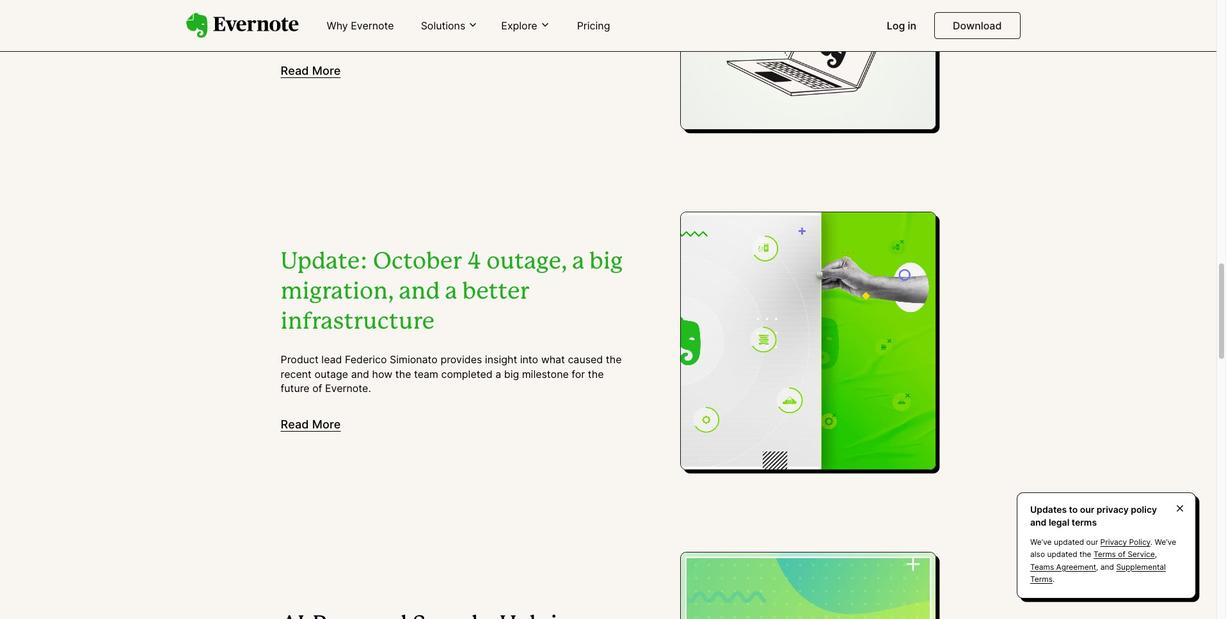 Task type: locate. For each thing, give the bounding box(es) containing it.
, up supplemental
[[1155, 550, 1157, 560]]

no
[[430, 0, 442, 12]]

of
[[313, 382, 322, 395], [1119, 550, 1126, 560]]

make
[[347, 14, 373, 26]]

0 vertical spatial of
[[313, 382, 322, 395]]

faster
[[499, 0, 527, 12]]

insight
[[485, 354, 517, 366]]

why
[[607, 0, 626, 12]]

privacy
[[1097, 504, 1129, 515]]

update: october 4 outage, a big migration, and a better infrastructure link
[[281, 248, 629, 338]]

we've up also
[[1031, 538, 1052, 548]]

more
[[312, 64, 341, 77], [312, 418, 341, 432]]

log
[[887, 19, 905, 32]]

.
[[1151, 538, 1153, 548], [1053, 575, 1055, 584]]

solutions button
[[417, 18, 482, 33]]

terms inside terms of service , teams agreement , and
[[1094, 550, 1116, 560]]

1 horizontal spatial .
[[1151, 538, 1153, 548]]

big
[[590, 252, 623, 273], [504, 368, 519, 381]]

2 read more from the top
[[281, 418, 341, 432]]

read for 2nd read more link from the bottom
[[281, 64, 309, 77]]

migration,
[[281, 281, 394, 303]]

1 vertical spatial .
[[1053, 575, 1055, 584]]

1 vertical spatial read more
[[281, 418, 341, 432]]

recent
[[281, 368, 312, 381]]

0 vertical spatial read more link
[[281, 64, 341, 77]]

more down evernote.
[[312, 418, 341, 432]]

1 vertical spatial terms
[[1031, 575, 1053, 584]]

0 horizontal spatial we've
[[1031, 538, 1052, 548]]

outage
[[315, 368, 348, 381]]

that
[[476, 0, 496, 12]]

terms of service , teams agreement , and
[[1031, 550, 1157, 572]]

0 vertical spatial big
[[590, 252, 623, 273]]

1 vertical spatial more
[[312, 418, 341, 432]]

and inside updates to our privacy policy and legal terms
[[1031, 517, 1047, 528]]

and down . we've also updated the
[[1101, 562, 1115, 572]]

product
[[281, 354, 319, 366]]

,
[[1155, 550, 1157, 560], [1097, 562, 1099, 572]]

to up terms
[[1069, 504, 1078, 515]]

in
[[908, 19, 917, 32]]

read
[[281, 64, 309, 77], [281, 418, 309, 432]]

on
[[475, 14, 487, 26]]

big inside product lead federico simionato provides insight into what caused the recent outage and how the team completed a big milestone for the future of evernote.
[[504, 368, 519, 381]]

explore button
[[498, 18, 554, 33]]

0 vertical spatial ,
[[1155, 550, 1157, 560]]

the right for on the left
[[588, 368, 604, 381]]

1 vertical spatial read more link
[[281, 418, 341, 432]]

privacy policy link
[[1101, 538, 1151, 548]]

1 vertical spatial our
[[1087, 538, 1099, 548]]

better
[[462, 281, 530, 303]]

1 read more from the top
[[281, 64, 341, 77]]

how
[[372, 368, 393, 381]]

into
[[520, 354, 538, 366]]

0 horizontal spatial .
[[1053, 575, 1055, 584]]

the down we've updated our privacy policy
[[1080, 550, 1092, 560]]

for
[[572, 368, 585, 381]]

terms down teams
[[1031, 575, 1053, 584]]

of down "outage" at the bottom left of page
[[313, 382, 322, 395]]

1 vertical spatial read
[[281, 418, 309, 432]]

to up make on the top of page
[[355, 0, 365, 12]]

pricing
[[577, 19, 610, 32]]

read more down snappier.
[[281, 64, 341, 77]]

2 horizontal spatial to
[[1069, 504, 1078, 515]]

is
[[530, 0, 537, 12]]

to
[[355, 0, 365, 12], [334, 14, 344, 26], [1069, 504, 1078, 515]]

and down updates
[[1031, 517, 1047, 528]]

1 horizontal spatial big
[[590, 252, 623, 273]]

doubt
[[445, 0, 473, 12]]

1 horizontal spatial evernote
[[490, 14, 533, 26]]

1 vertical spatial big
[[504, 368, 519, 381]]

updated inside . we've also updated the
[[1048, 550, 1078, 560]]

2 vertical spatial to
[[1069, 504, 1078, 515]]

legal
[[1049, 517, 1070, 528]]

of inside terms of service , teams agreement , and
[[1119, 550, 1126, 560]]

0 horizontal spatial big
[[504, 368, 519, 381]]

0 vertical spatial more
[[312, 64, 341, 77]]

2 more from the top
[[312, 418, 341, 432]]

policy
[[1131, 504, 1157, 515]]

0 vertical spatial read
[[281, 64, 309, 77]]

a down better.
[[560, 14, 566, 26]]

read more link down snappier.
[[281, 64, 341, 77]]

our inside updates to our privacy policy and legal terms
[[1080, 504, 1095, 515]]

our for privacy
[[1080, 504, 1095, 515]]

we've right policy
[[1155, 538, 1177, 548]]

0 vertical spatial terms
[[1094, 550, 1116, 560]]

evernote down tech, on the left of the page
[[351, 19, 394, 32]]

0 vertical spatial updated
[[1054, 538, 1085, 548]]

1 vertical spatial of
[[1119, 550, 1126, 560]]

0 horizontal spatial ,
[[1097, 562, 1099, 572]]

evernote down the faster
[[490, 14, 533, 26]]

initial
[[395, 14, 420, 26]]

our
[[1080, 504, 1095, 515], [1087, 538, 1099, 548]]

outage,
[[487, 252, 567, 273]]

read more link down 'future'
[[281, 418, 341, 432]]

log in
[[887, 19, 917, 32]]

our up terms of service , teams agreement , and
[[1087, 538, 1099, 548]]

service
[[1128, 550, 1155, 560]]

0 horizontal spatial terms
[[1031, 575, 1053, 584]]

terms down privacy
[[1094, 550, 1116, 560]]

read down snappier.
[[281, 64, 309, 77]]

we
[[281, 14, 295, 26]]

solutions
[[421, 19, 466, 32]]

there's
[[395, 0, 427, 12]]

read more down 'future'
[[281, 418, 341, 432]]

1 horizontal spatial we've
[[1155, 538, 1177, 548]]

1 horizontal spatial of
[[1119, 550, 1126, 560]]

our up terms
[[1080, 504, 1095, 515]]

a down insight
[[496, 368, 501, 381]]

2 read from the top
[[281, 418, 309, 432]]

terms inside the supplemental terms
[[1031, 575, 1053, 584]]

. inside . we've also updated the
[[1151, 538, 1153, 548]]

0 vertical spatial to
[[355, 0, 365, 12]]

explore
[[501, 19, 538, 32]]

and down the "october"
[[399, 281, 440, 303]]

0 vertical spatial our
[[1080, 504, 1095, 515]]

terms
[[1094, 550, 1116, 560], [1031, 575, 1053, 584]]

policy
[[1130, 538, 1151, 548]]

set
[[298, 14, 313, 26]]

evernote
[[490, 14, 533, 26], [351, 19, 394, 32]]

0 vertical spatial read more
[[281, 64, 341, 77]]

of inside product lead federico simionato provides insight into what caused the recent outage and how the team completed a big milestone for the future of evernote.
[[313, 382, 322, 395]]

1 horizontal spatial ,
[[1155, 550, 1157, 560]]

1 horizontal spatial terms
[[1094, 550, 1116, 560]]

log in link
[[879, 14, 924, 38]]

1 read from the top
[[281, 64, 309, 77]]

lead
[[322, 354, 342, 366]]

more down snappier.
[[312, 64, 341, 77]]

0 horizontal spatial of
[[313, 382, 322, 395]]

0 vertical spatial .
[[1151, 538, 1153, 548]]

updated down legal
[[1054, 538, 1085, 548]]

0 horizontal spatial evernote
[[351, 19, 394, 32]]

big inside update: october 4 outage, a big migration, and a better infrastructure
[[590, 252, 623, 273]]

the down tech, on the left of the page
[[376, 14, 392, 26]]

, down . we've also updated the
[[1097, 562, 1099, 572]]

agreement
[[1057, 562, 1097, 572]]

4
[[467, 252, 482, 273]]

the
[[376, 14, 392, 26], [606, 354, 622, 366], [395, 368, 411, 381], [588, 368, 604, 381], [1080, 550, 1092, 560]]

terms
[[1072, 517, 1097, 528]]

1 vertical spatial updated
[[1048, 550, 1078, 560]]

. up service
[[1151, 538, 1153, 548]]

and down "federico"
[[351, 368, 369, 381]]

read more for first read more link from the bottom
[[281, 418, 341, 432]]

and inside update: october 4 outage, a big migration, and a better infrastructure
[[399, 281, 440, 303]]

a left better
[[445, 281, 457, 303]]

. down teams agreement link
[[1053, 575, 1055, 584]]

to down comes
[[334, 14, 344, 26]]

a
[[560, 14, 566, 26], [572, 252, 585, 273], [445, 281, 457, 303], [496, 368, 501, 381]]

snappier.
[[281, 28, 325, 41]]

teams
[[1031, 562, 1055, 572]]

supplemental terms
[[1031, 562, 1166, 584]]

read down 'future'
[[281, 418, 309, 432]]

read more link
[[281, 64, 341, 77], [281, 418, 341, 432]]

updated up teams agreement link
[[1048, 550, 1078, 560]]

better.
[[540, 0, 572, 12]]

and inside terms of service , teams agreement , and
[[1101, 562, 1115, 572]]

supplemental
[[1117, 562, 1166, 572]]

2 we've from the left
[[1155, 538, 1177, 548]]

and
[[399, 281, 440, 303], [351, 368, 369, 381], [1031, 517, 1047, 528], [1101, 562, 1115, 572]]

0 horizontal spatial to
[[334, 14, 344, 26]]

of down privacy policy link
[[1119, 550, 1126, 560]]



Task type: vqa. For each thing, say whether or not it's contained in the screenshot.
"Choose" associated with third CHOOSE link
no



Task type: describe. For each thing, give the bounding box(es) containing it.
web
[[536, 14, 557, 26]]

a right 'outage,'
[[572, 252, 585, 273]]

. we've also updated the
[[1031, 538, 1177, 560]]

evernote.
[[325, 382, 371, 395]]

the inside when it comes to tech, there's no doubt that faster is better. that's why we set out to make the initial downsync on evernote web a whole lot snappier.
[[376, 14, 392, 26]]

comes
[[320, 0, 352, 12]]

federico
[[345, 354, 387, 366]]

1 more from the top
[[312, 64, 341, 77]]

the inside . we've also updated the
[[1080, 550, 1092, 560]]

. for . we've also updated the
[[1151, 538, 1153, 548]]

when
[[281, 0, 308, 12]]

privacy
[[1101, 538, 1127, 548]]

the down simionato on the left of the page
[[395, 368, 411, 381]]

product lead federico simionato provides insight into what caused the recent outage and how the team completed a big milestone for the future of evernote.
[[281, 354, 622, 395]]

october
[[373, 252, 462, 273]]

what
[[541, 354, 565, 366]]

lot
[[601, 14, 613, 26]]

why evernote
[[327, 19, 394, 32]]

download
[[953, 19, 1002, 32]]

pricing link
[[570, 14, 618, 38]]

infrastructure
[[281, 311, 435, 333]]

out
[[316, 14, 331, 26]]

update: october 4 outage, a big migration, and a better infrastructure
[[281, 252, 623, 333]]

1 we've from the left
[[1031, 538, 1052, 548]]

completed
[[441, 368, 493, 381]]

simionato
[[390, 354, 438, 366]]

teams agreement link
[[1031, 562, 1097, 572]]

download link
[[935, 12, 1021, 39]]

. for .
[[1053, 575, 1055, 584]]

and inside product lead federico simionato provides insight into what caused the recent outage and how the team completed a big milestone for the future of evernote.
[[351, 368, 369, 381]]

1 vertical spatial to
[[334, 14, 344, 26]]

downsync
[[423, 14, 472, 26]]

terms of service link
[[1094, 550, 1155, 560]]

when it comes to tech, there's no doubt that faster is better. that's why we set out to make the initial downsync on evernote web a whole lot snappier.
[[281, 0, 626, 41]]

provides
[[441, 354, 482, 366]]

milestone
[[522, 368, 569, 381]]

it
[[311, 0, 317, 12]]

we've updated our privacy policy
[[1031, 538, 1151, 548]]

1 vertical spatial ,
[[1097, 562, 1099, 572]]

updates
[[1031, 504, 1067, 515]]

a inside product lead federico simionato provides insight into what caused the recent outage and how the team completed a big milestone for the future of evernote.
[[496, 368, 501, 381]]

why evernote link
[[319, 14, 402, 38]]

to inside updates to our privacy policy and legal terms
[[1069, 504, 1078, 515]]

evernote logo image
[[186, 13, 299, 38]]

team
[[414, 368, 439, 381]]

a inside when it comes to tech, there's no doubt that faster is better. that's why we set out to make the initial downsync on evernote web a whole lot snappier.
[[560, 14, 566, 26]]

whole
[[569, 14, 598, 26]]

updates to our privacy policy and legal terms
[[1031, 504, 1157, 528]]

caused
[[568, 354, 603, 366]]

future
[[281, 382, 310, 395]]

read for first read more link from the bottom
[[281, 418, 309, 432]]

our for privacy
[[1087, 538, 1099, 548]]

2 read more link from the top
[[281, 418, 341, 432]]

1 horizontal spatial to
[[355, 0, 365, 12]]

that's
[[575, 0, 604, 12]]

read more for 2nd read more link from the bottom
[[281, 64, 341, 77]]

why
[[327, 19, 348, 32]]

supplemental terms link
[[1031, 562, 1166, 584]]

1 read more link from the top
[[281, 64, 341, 77]]

update:
[[281, 252, 368, 273]]

tech,
[[368, 0, 392, 12]]

we've inside . we've also updated the
[[1155, 538, 1177, 548]]

also
[[1031, 550, 1045, 560]]

evernote inside when it comes to tech, there's no doubt that faster is better. that's why we set out to make the initial downsync on evernote web a whole lot snappier.
[[490, 14, 533, 26]]

the right 'caused'
[[606, 354, 622, 366]]



